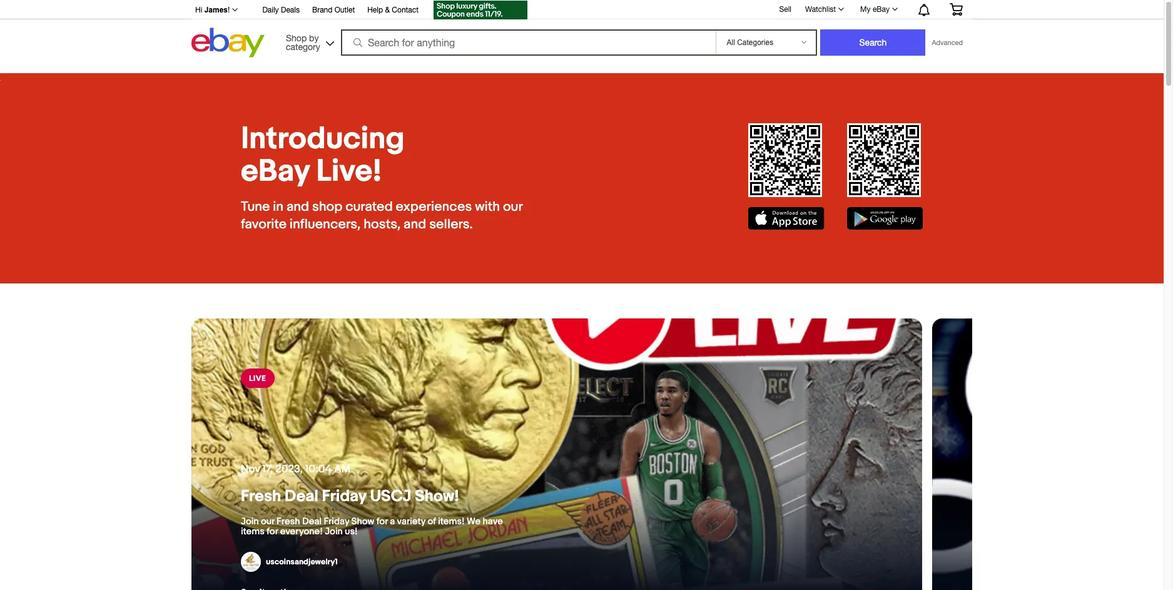 Task type: vqa. For each thing, say whether or not it's contained in the screenshot.
the "Hi James !"
yes



Task type: locate. For each thing, give the bounding box(es) containing it.
fresh
[[241, 487, 281, 506], [277, 516, 300, 528]]

deal
[[285, 487, 318, 506], [302, 516, 322, 528]]

help
[[368, 6, 383, 14]]

2 qrcode image from the left
[[847, 123, 921, 197]]

for right items
[[267, 526, 278, 538]]

live!
[[316, 153, 382, 190]]

friday left show
[[324, 516, 349, 528]]

1 horizontal spatial for
[[377, 516, 388, 528]]

1 horizontal spatial ebay
[[873, 5, 890, 14]]

and right 'in' on the left top of the page
[[287, 199, 309, 215]]

deals
[[281, 6, 300, 14]]

watchlist link
[[799, 2, 850, 17]]

join left us!
[[325, 526, 343, 538]]

0 vertical spatial ebay
[[873, 5, 890, 14]]

0 horizontal spatial qrcode image
[[749, 123, 823, 197]]

sell
[[780, 5, 792, 14]]

ebay
[[873, 5, 890, 14], [241, 153, 310, 190]]

friday down am
[[322, 487, 367, 506]]

category
[[286, 42, 320, 52]]

of
[[428, 516, 436, 528]]

and
[[287, 199, 309, 215], [404, 217, 427, 233]]

friday
[[322, 487, 367, 506], [324, 516, 349, 528]]

and down experiences
[[404, 217, 427, 233]]

friday inside join our fresh deal friday show for a variety of items!  we have items for everyone!  join us!
[[324, 516, 349, 528]]

hi james !
[[195, 6, 230, 14]]

1 vertical spatial fresh
[[277, 516, 300, 528]]

our right with on the top left of page
[[503, 199, 523, 215]]

0 vertical spatial and
[[287, 199, 309, 215]]

experiences
[[396, 199, 472, 215]]

qrcode image
[[749, 123, 823, 197], [847, 123, 921, 197]]

1 horizontal spatial our
[[503, 199, 523, 215]]

our
[[503, 199, 523, 215], [261, 516, 275, 528]]

ebay up 'in' on the left top of the page
[[241, 153, 310, 190]]

0 horizontal spatial for
[[267, 526, 278, 538]]

brand
[[312, 6, 333, 14]]

shop
[[286, 33, 307, 43]]

0 horizontal spatial ebay
[[241, 153, 310, 190]]

contact
[[392, 6, 419, 14]]

1 vertical spatial deal
[[302, 516, 322, 528]]

fresh right items
[[277, 516, 300, 528]]

live
[[249, 374, 266, 384]]

ebay inside "link"
[[873, 5, 890, 14]]

0 vertical spatial our
[[503, 199, 523, 215]]

1 horizontal spatial qrcode image
[[847, 123, 921, 197]]

1 qrcode image from the left
[[749, 123, 823, 197]]

1 vertical spatial our
[[261, 516, 275, 528]]

fresh down 17,
[[241, 487, 281, 506]]

for
[[377, 516, 388, 528], [267, 526, 278, 538]]

None submit
[[821, 29, 926, 56]]

for left a
[[377, 516, 388, 528]]

james
[[204, 6, 228, 14]]

by
[[309, 33, 319, 43]]

introducing<br/>ebay live! element
[[241, 121, 547, 190]]

1 vertical spatial and
[[404, 217, 427, 233]]

our left everyone! on the bottom
[[261, 516, 275, 528]]

in
[[273, 199, 284, 215]]

ebay inside introducing ebay live!
[[241, 153, 310, 190]]

1 horizontal spatial join
[[325, 526, 343, 538]]

fresh inside join our fresh deal friday show for a variety of items!  we have items for everyone!  join us!
[[277, 516, 300, 528]]

our inside tune in and shop curated experiences with our favorite influencers, hosts, and sellers.
[[503, 199, 523, 215]]

introducing ebay live!
[[241, 121, 405, 190]]

none submit inside shop by category banner
[[821, 29, 926, 56]]

curated
[[346, 199, 393, 215]]

Search for anything text field
[[343, 31, 714, 54]]

shop by category
[[286, 33, 320, 52]]

deal left us!
[[302, 516, 322, 528]]

show
[[352, 516, 375, 528]]

ebay for introducing
[[241, 153, 310, 190]]

join
[[241, 516, 259, 528], [325, 526, 343, 538]]

introducing
[[241, 121, 405, 158]]

0 vertical spatial fresh
[[241, 487, 281, 506]]

am
[[334, 463, 351, 476]]

we
[[467, 516, 481, 528]]

daily
[[263, 6, 279, 14]]

get the coupon image
[[434, 1, 528, 19]]

1 vertical spatial friday
[[324, 516, 349, 528]]

hi
[[195, 6, 202, 14]]

help & contact
[[368, 6, 419, 14]]

join up 'uscoinsandjewelry1' icon
[[241, 516, 259, 528]]

0 horizontal spatial and
[[287, 199, 309, 215]]

join our fresh deal friday show for a variety of items!  we have items for everyone!  join us!
[[241, 516, 503, 538]]

my ebay link
[[854, 2, 904, 17]]

show!
[[415, 487, 459, 506]]

my ebay
[[861, 5, 890, 14]]

ebay for my
[[873, 5, 890, 14]]

ebay right my
[[873, 5, 890, 14]]

0 horizontal spatial our
[[261, 516, 275, 528]]

2023,
[[276, 463, 303, 476]]

deal down nov 17, 2023, 10:04 am
[[285, 487, 318, 506]]

1 vertical spatial ebay
[[241, 153, 310, 190]]



Task type: describe. For each thing, give the bounding box(es) containing it.
hosts,
[[364, 217, 401, 233]]

items
[[241, 526, 265, 538]]

nov 17, 2023, 10:04 am
[[241, 463, 351, 476]]

1 horizontal spatial and
[[404, 217, 427, 233]]

uscj
[[370, 487, 411, 506]]

sellers.
[[430, 217, 473, 233]]

nov
[[241, 463, 260, 476]]

help & contact link
[[368, 4, 419, 18]]

brand outlet
[[312, 6, 355, 14]]

a
[[390, 516, 395, 528]]

variety
[[397, 516, 426, 528]]

shop by category banner
[[188, 0, 973, 73]]

brand outlet link
[[312, 4, 355, 18]]

0 horizontal spatial join
[[241, 516, 259, 528]]

account navigation
[[188, 0, 973, 21]]

&
[[385, 6, 390, 14]]

0 vertical spatial deal
[[285, 487, 318, 506]]

uscoinsandjewelry1 link
[[241, 552, 338, 572]]

shop
[[312, 199, 343, 215]]

!
[[228, 6, 230, 14]]

items!
[[438, 516, 465, 528]]

fresh deal friday uscj show!
[[241, 487, 459, 506]]

us!
[[345, 526, 358, 538]]

influencers,
[[290, 217, 361, 233]]

tune in and shop curated experiences with our favorite influencers, hosts, and sellers.
[[241, 199, 523, 233]]

daily deals
[[263, 6, 300, 14]]

advanced
[[932, 39, 963, 46]]

watchlist
[[806, 5, 836, 14]]

uscoinsandjewelry1 image
[[241, 552, 261, 572]]

10:04
[[305, 463, 332, 476]]

with
[[475, 199, 500, 215]]

my
[[861, 5, 871, 14]]

outlet
[[335, 6, 355, 14]]

0 vertical spatial friday
[[322, 487, 367, 506]]

17,
[[263, 463, 273, 476]]

deal inside join our fresh deal friday show for a variety of items!  we have items for everyone!  join us!
[[302, 516, 322, 528]]

tune
[[241, 199, 270, 215]]

sell link
[[774, 5, 798, 14]]

your shopping cart image
[[950, 3, 964, 16]]

everyone!
[[280, 526, 323, 538]]

our inside join our fresh deal friday show for a variety of items!  we have items for everyone!  join us!
[[261, 516, 275, 528]]

advanced link
[[926, 30, 970, 55]]

uscoinsandjewelry1
[[266, 557, 338, 567]]

have
[[483, 516, 503, 528]]

shop by category button
[[280, 28, 337, 55]]

favorite
[[241, 217, 287, 233]]

daily deals link
[[263, 4, 300, 18]]



